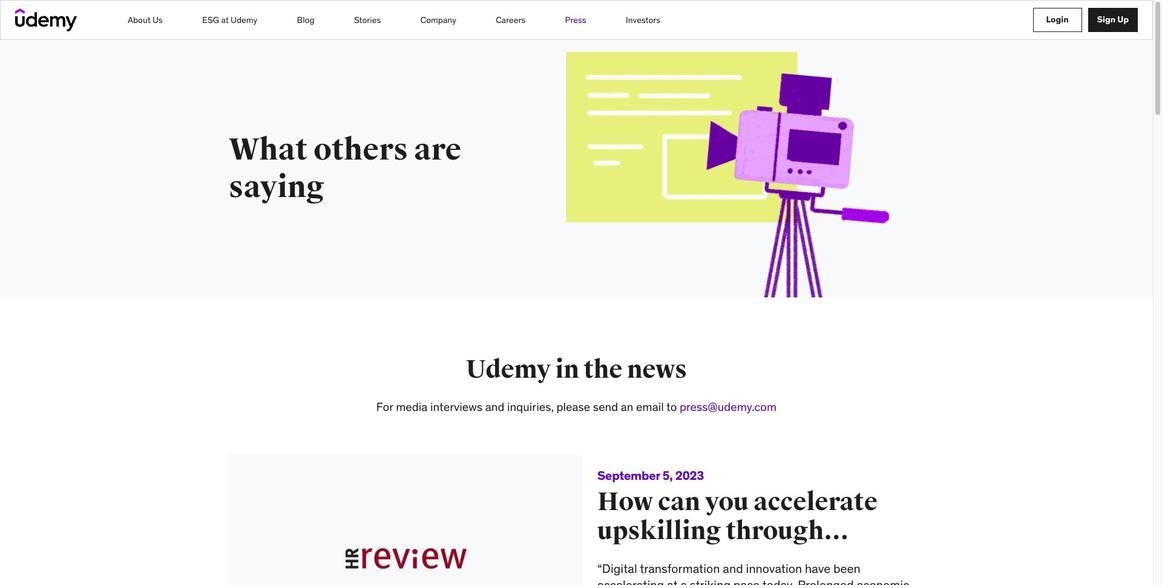 Task type: vqa. For each thing, say whether or not it's contained in the screenshot.
it.
no



Task type: describe. For each thing, give the bounding box(es) containing it.
udemy image
[[15, 8, 77, 31]]

about
[[128, 15, 151, 25]]

for media interviews and inquiries, please send an email to press@udemy.com
[[376, 400, 777, 415]]

careers link
[[495, 8, 526, 31]]

udemy in the news
[[466, 355, 687, 386]]

esg
[[202, 15, 219, 25]]

company link
[[420, 8, 457, 31]]

email
[[636, 400, 664, 415]]

upskilling
[[597, 516, 721, 547]]

what others are saying
[[229, 131, 461, 206]]

press@udemy.com
[[680, 400, 777, 415]]

the
[[584, 355, 622, 386]]

about us link
[[127, 8, 163, 31]]

you
[[705, 487, 749, 518]]

investors link
[[625, 8, 661, 31]]

saying
[[229, 169, 325, 206]]

how can you accelerate upskilling through industry certifications? link
[[597, 487, 924, 576]]

september
[[597, 468, 660, 483]]

sign up link
[[1088, 8, 1138, 32]]

5,
[[663, 468, 673, 483]]

us
[[153, 15, 163, 25]]

esg at udemy link
[[202, 8, 258, 31]]

login link
[[1033, 8, 1082, 32]]

certifications?
[[705, 545, 883, 576]]

stories link
[[353, 8, 381, 31]]

up
[[1118, 14, 1129, 25]]

udemy inside esg at udemy link
[[231, 15, 257, 25]]

login
[[1046, 14, 1069, 25]]

interviews
[[430, 400, 482, 415]]

industry
[[597, 545, 701, 576]]



Task type: locate. For each thing, give the bounding box(es) containing it.
udemy
[[231, 15, 257, 25], [466, 355, 551, 386]]

press@udemy.com link
[[680, 400, 777, 415]]

blog
[[297, 15, 314, 25]]

about us
[[128, 15, 163, 25]]

accelerate
[[754, 487, 878, 518]]

september 5, 2023 how can you accelerate upskilling through industry certifications?
[[597, 468, 883, 576]]

sign up
[[1097, 14, 1129, 25]]

press
[[565, 15, 586, 25]]

for
[[376, 400, 393, 415]]

udemy right at
[[231, 15, 257, 25]]

are
[[414, 131, 461, 169]]

esg at udemy
[[202, 15, 257, 25]]

others
[[313, 131, 408, 169]]

an
[[621, 400, 633, 415]]

in
[[555, 355, 579, 386]]

inquiries,
[[507, 400, 554, 415]]

company
[[420, 15, 456, 25]]

through
[[726, 516, 824, 547]]

at
[[221, 15, 229, 25]]

0 horizontal spatial udemy
[[231, 15, 257, 25]]

investors
[[626, 15, 660, 25]]

blog link
[[296, 8, 315, 31]]

1 vertical spatial udemy
[[466, 355, 551, 386]]

2023
[[675, 468, 704, 483]]

can
[[658, 487, 700, 518]]

press link
[[564, 8, 587, 31]]

careers
[[496, 15, 525, 25]]

udemy up and
[[466, 355, 551, 386]]

stories
[[354, 15, 381, 25]]

1 horizontal spatial udemy
[[466, 355, 551, 386]]

send
[[593, 400, 618, 415]]

to
[[666, 400, 677, 415]]

how
[[597, 487, 653, 518]]

media
[[396, 400, 427, 415]]

sign
[[1097, 14, 1116, 25]]

and
[[485, 400, 504, 415]]

please
[[557, 400, 590, 415]]

0 vertical spatial udemy
[[231, 15, 257, 25]]

news
[[627, 355, 687, 386]]

what
[[229, 131, 308, 169]]



